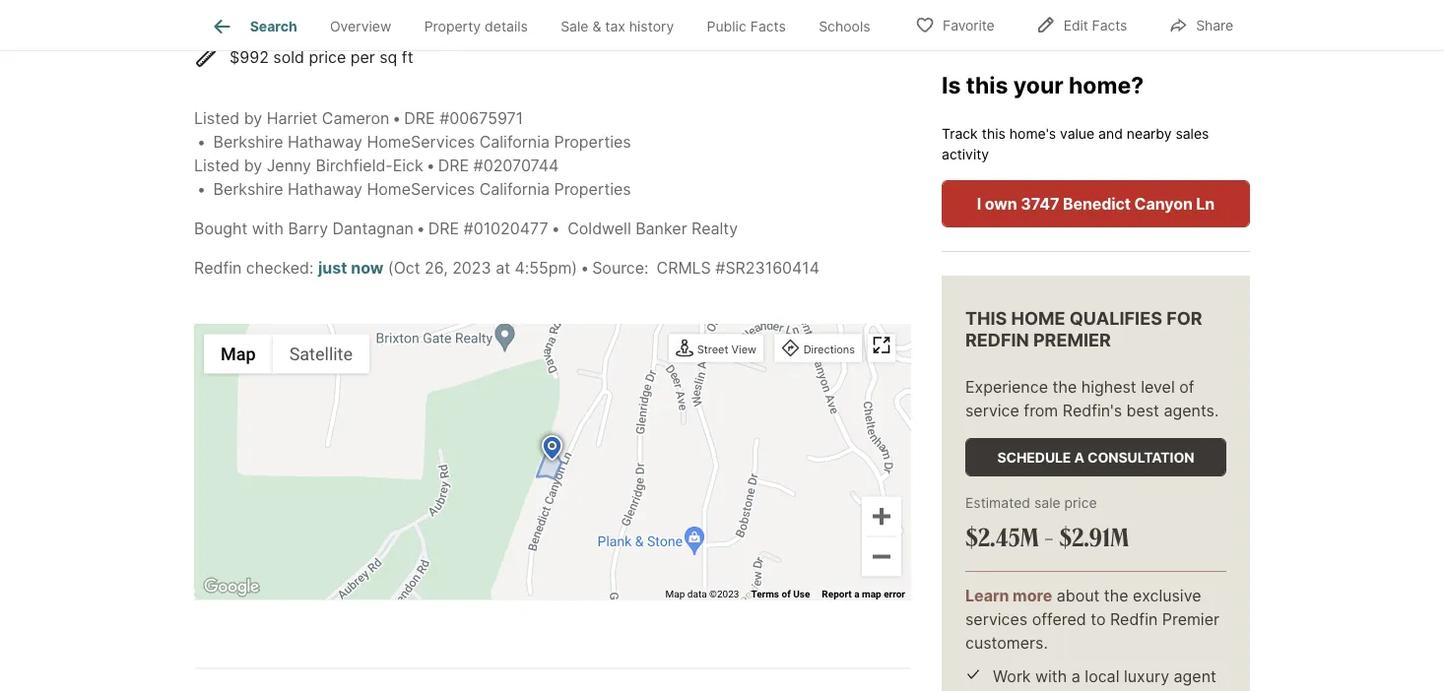 Task type: locate. For each thing, give the bounding box(es) containing it.
1 vertical spatial map
[[666, 589, 685, 600]]

search link
[[211, 15, 297, 38]]

1 vertical spatial properties
[[554, 180, 631, 199]]

this
[[966, 307, 1007, 329]]

offered
[[1032, 610, 1087, 629]]

work with a local luxury agent
[[993, 667, 1217, 687]]

sale & tax history
[[561, 18, 674, 35]]

overview tab
[[314, 3, 408, 50]]

harriet
[[267, 109, 318, 128]]

1 vertical spatial dre
[[438, 156, 469, 176]]

facts right public
[[751, 18, 786, 35]]

0 horizontal spatial facts
[[751, 18, 786, 35]]

public facts
[[707, 18, 786, 35]]

share
[[1197, 17, 1234, 34]]

price for $2.45m
[[1065, 494, 1097, 511]]

property details
[[424, 18, 528, 35]]

home's
[[1010, 125, 1057, 142]]

coldwell
[[568, 220, 631, 239]]

1 properties from the top
[[554, 133, 631, 152]]

nearby
[[1127, 125, 1172, 142]]

is
[[942, 71, 961, 99]]

street view
[[697, 343, 757, 356]]

26,
[[425, 259, 448, 278]]

dre up eick
[[404, 109, 435, 128]]

0 vertical spatial hathaway
[[288, 133, 363, 152]]

price inside 'estimated sale price $2.45m – $2.91m'
[[1065, 494, 1097, 511]]

a left map
[[855, 589, 860, 600]]

1 vertical spatial price
[[1065, 494, 1097, 511]]

2 by from the top
[[244, 156, 262, 176]]

0 vertical spatial listed
[[194, 109, 240, 128]]

0 vertical spatial price
[[309, 48, 346, 67]]

consultation
[[1088, 449, 1195, 466]]

sale
[[1035, 494, 1061, 511]]

0 vertical spatial and
[[776, 2, 804, 21]]

1 vertical spatial by
[[244, 156, 262, 176]]

1 by from the top
[[244, 109, 262, 128]]

schools tab
[[803, 3, 887, 50]]

in-
[[598, 2, 619, 21]]

0 horizontal spatial map
[[221, 344, 256, 365]]

1 berkshire from the top
[[213, 133, 283, 152]]

with for work
[[1036, 667, 1068, 687]]

listed
[[194, 109, 240, 128], [194, 156, 240, 176]]

$992
[[230, 48, 269, 67]]

1 vertical spatial and
[[1099, 125, 1123, 142]]

2 properties from the top
[[554, 180, 631, 199]]

estimated sale price $2.45m – $2.91m
[[966, 494, 1130, 553]]

of
[[1180, 377, 1195, 396], [782, 589, 791, 600]]

is this your home?
[[942, 71, 1144, 99]]

learn more link
[[966, 586, 1053, 605]]

properties up 02070744
[[554, 133, 631, 152]]

facts for public facts
[[751, 18, 786, 35]]

dre up 26,
[[428, 220, 459, 239]]

redfin inside about the exclusive services offered to redfin premier customers.
[[1111, 610, 1158, 629]]

hathaway up birchfield-
[[288, 133, 363, 152]]

1 vertical spatial this
[[982, 125, 1006, 142]]

the for redfin
[[1104, 586, 1129, 605]]

by left jenny
[[244, 156, 262, 176]]

dryer)
[[808, 2, 853, 21]]

menu bar containing map
[[204, 335, 370, 374]]

price left per at left
[[309, 48, 346, 67]]

the inside experience the highest level of service from redfin's best agents.
[[1053, 377, 1077, 396]]

the for from
[[1053, 377, 1077, 396]]

experience
[[966, 377, 1048, 396]]

0 vertical spatial by
[[244, 109, 262, 128]]

2 hathaway from the top
[[288, 180, 363, 199]]

listed down $992 at left top
[[194, 109, 240, 128]]

with for bought
[[252, 220, 284, 239]]

0 vertical spatial map
[[221, 344, 256, 365]]

by left harriet
[[244, 109, 262, 128]]

with right work
[[1036, 667, 1068, 687]]

1 horizontal spatial with
[[1036, 667, 1068, 687]]

public facts tab
[[691, 3, 803, 50]]

and inside track this home's value and nearby sales activity
[[1099, 125, 1123, 142]]

canyon
[[1135, 194, 1193, 213]]

0 vertical spatial california
[[480, 133, 550, 152]]

2 listed from the top
[[194, 156, 240, 176]]

facts for edit facts
[[1092, 17, 1128, 34]]

0 vertical spatial redfin
[[194, 259, 242, 278]]

menu bar
[[204, 335, 370, 374]]

1 horizontal spatial of
[[1180, 377, 1195, 396]]

0 horizontal spatial and
[[776, 2, 804, 21]]

edit facts
[[1064, 17, 1128, 34]]

per
[[351, 48, 375, 67]]

map left data at bottom left
[[666, 589, 685, 600]]

1 listed from the top
[[194, 109, 240, 128]]

estimated
[[966, 494, 1031, 511]]

listed up bought
[[194, 156, 240, 176]]

1 horizontal spatial facts
[[1092, 17, 1128, 34]]

0 vertical spatial berkshire
[[213, 133, 283, 152]]

map
[[862, 589, 882, 600]]

1 vertical spatial of
[[782, 589, 791, 600]]

unit
[[619, 2, 647, 21]]

ln
[[1197, 194, 1215, 213]]

the inside about the exclusive services offered to redfin premier customers.
[[1104, 586, 1129, 605]]

redfin right to
[[1111, 610, 1158, 629]]

california down 02070744
[[480, 180, 550, 199]]

homeservices down eick
[[367, 180, 475, 199]]

1 vertical spatial a
[[1072, 667, 1081, 687]]

california
[[480, 133, 550, 152], [480, 180, 550, 199]]

#
[[440, 109, 450, 128], [474, 156, 483, 176], [464, 220, 474, 239], [716, 259, 726, 278]]

this right track
[[982, 125, 1006, 142]]

track
[[942, 125, 978, 142]]

1 vertical spatial berkshire
[[213, 180, 283, 199]]

report
[[822, 589, 852, 600]]

map left satellite
[[221, 344, 256, 365]]

1 vertical spatial homeservices
[[367, 180, 475, 199]]

0 vertical spatial homeservices
[[367, 133, 475, 152]]

service
[[966, 401, 1020, 420]]

facts inside button
[[1092, 17, 1128, 34]]

of left the use
[[782, 589, 791, 600]]

•
[[393, 109, 401, 128], [197, 133, 206, 152], [426, 156, 435, 176], [197, 180, 206, 199], [417, 220, 425, 239], [551, 220, 560, 239], [581, 259, 589, 278]]

california up 02070744
[[480, 133, 550, 152]]

listed by harriet cameron • dre # 00675971 • berkshire hathaway homeservices california properties listed by jenny birchfield-eick • dre # 02070744 • berkshire hathaway homeservices california properties
[[194, 109, 631, 199]]

1 vertical spatial california
[[480, 180, 550, 199]]

1 horizontal spatial and
[[1099, 125, 1123, 142]]

map button
[[204, 335, 273, 374]]

1 horizontal spatial the
[[1104, 586, 1129, 605]]

01020477
[[474, 220, 549, 239]]

i own 3747 benedict canyon ln
[[977, 194, 1215, 213]]

map for map
[[221, 344, 256, 365]]

with left barry
[[252, 220, 284, 239]]

redfin down bought
[[194, 259, 242, 278]]

the up the from
[[1053, 377, 1077, 396]]

sales
[[1176, 125, 1209, 142]]

of up agents.
[[1180, 377, 1195, 396]]

berkshire up jenny
[[213, 133, 283, 152]]

jenny
[[267, 156, 311, 176]]

berkshire down jenny
[[213, 180, 283, 199]]

©2023
[[710, 589, 739, 600]]

hathaway
[[288, 133, 363, 152], [288, 180, 363, 199]]

facts
[[1092, 17, 1128, 34], [751, 18, 786, 35]]

this inside track this home's value and nearby sales activity
[[982, 125, 1006, 142]]

1 vertical spatial listed
[[194, 156, 240, 176]]

and for value
[[1099, 125, 1123, 142]]

facts right edit
[[1092, 17, 1128, 34]]

realty
[[692, 220, 738, 239]]

redfin's
[[1063, 401, 1122, 420]]

ft
[[402, 48, 413, 67]]

by
[[244, 109, 262, 128], [244, 156, 262, 176]]

home?
[[1069, 71, 1144, 99]]

the up to
[[1104, 586, 1129, 605]]

1 horizontal spatial price
[[1065, 494, 1097, 511]]

1 horizontal spatial redfin
[[1111, 610, 1158, 629]]

0 vertical spatial the
[[1053, 377, 1077, 396]]

edit facts button
[[1020, 4, 1144, 45]]

this right is
[[966, 71, 1009, 99]]

homeservices up eick
[[367, 133, 475, 152]]

homeservices
[[367, 133, 475, 152], [367, 180, 475, 199]]

eick
[[393, 156, 423, 176]]

sale & tax history tab
[[544, 3, 691, 50]]

this for your
[[966, 71, 1009, 99]]

(oct
[[388, 259, 420, 278]]

0 vertical spatial properties
[[554, 133, 631, 152]]

favorite button
[[899, 4, 1012, 45]]

1 vertical spatial the
[[1104, 586, 1129, 605]]

a
[[855, 589, 860, 600], [1072, 667, 1081, 687]]

favorite
[[943, 17, 995, 34]]

2 vertical spatial dre
[[428, 220, 459, 239]]

satellite button
[[273, 335, 370, 374]]

0 horizontal spatial price
[[309, 48, 346, 67]]

with
[[252, 220, 284, 239], [1036, 667, 1068, 687]]

1 vertical spatial hathaway
[[288, 180, 363, 199]]

0 vertical spatial dre
[[404, 109, 435, 128]]

0 vertical spatial of
[[1180, 377, 1195, 396]]

00675971
[[450, 109, 523, 128]]

google image
[[199, 575, 264, 601]]

now
[[351, 259, 384, 278]]

and left dryer) on the right of the page
[[776, 2, 804, 21]]

dre right eick
[[438, 156, 469, 176]]

0 horizontal spatial with
[[252, 220, 284, 239]]

0 horizontal spatial a
[[855, 589, 860, 600]]

map data ©2023
[[666, 589, 739, 600]]

learn
[[966, 586, 1009, 605]]

hathaway down birchfield-
[[288, 180, 363, 199]]

facts inside tab
[[751, 18, 786, 35]]

dre
[[404, 109, 435, 128], [438, 156, 469, 176], [428, 220, 459, 239]]

price right sale at the right bottom of the page
[[1065, 494, 1097, 511]]

0 vertical spatial with
[[252, 220, 284, 239]]

and right value
[[1099, 125, 1123, 142]]

checked:
[[246, 259, 314, 278]]

properties up coldwell
[[554, 180, 631, 199]]

tab list containing search
[[194, 0, 903, 50]]

properties
[[554, 133, 631, 152], [554, 180, 631, 199]]

of inside experience the highest level of service from redfin's best agents.
[[1180, 377, 1195, 396]]

value
[[1060, 125, 1095, 142]]

terms of use
[[751, 589, 810, 600]]

benedict
[[1063, 194, 1131, 213]]

0 vertical spatial this
[[966, 71, 1009, 99]]

tab list
[[194, 0, 903, 50]]

map
[[221, 344, 256, 365], [666, 589, 685, 600]]

map inside popup button
[[221, 344, 256, 365]]

a left 'local'
[[1072, 667, 1081, 687]]

1 vertical spatial redfin
[[1111, 610, 1158, 629]]

1 vertical spatial with
[[1036, 667, 1068, 687]]

sr23160414
[[726, 259, 820, 278]]

sq
[[380, 48, 397, 67]]

0 horizontal spatial the
[[1053, 377, 1077, 396]]

from
[[1024, 401, 1059, 420]]

1 horizontal spatial map
[[666, 589, 685, 600]]

street
[[697, 343, 729, 356]]



Task type: vqa. For each thing, say whether or not it's contained in the screenshot.
3.5
no



Task type: describe. For each thing, give the bounding box(es) containing it.
map region
[[118, 198, 1127, 692]]

just
[[318, 259, 347, 278]]

4:55pm)
[[515, 259, 578, 278]]

history
[[629, 18, 674, 35]]

activity
[[942, 146, 989, 162]]

view
[[732, 343, 757, 356]]

redfin
[[966, 329, 1030, 351]]

1 horizontal spatial a
[[1072, 667, 1081, 687]]

level
[[1141, 377, 1175, 396]]

own
[[985, 194, 1018, 213]]

track this home's value and nearby sales activity
[[942, 125, 1209, 162]]

this home qualifies for redfin premier
[[966, 307, 1203, 351]]

2 homeservices from the top
[[367, 180, 475, 199]]

overview
[[330, 18, 392, 35]]

qualifies
[[1070, 307, 1163, 329]]

this for home's
[[982, 125, 1006, 142]]

exclusive
[[1133, 586, 1202, 605]]

your
[[1014, 71, 1064, 99]]

schedule a consultation button
[[966, 438, 1227, 477]]

0.41
[[230, 2, 261, 21]]

acres
[[265, 2, 306, 21]]

search
[[250, 18, 297, 35]]

1 homeservices from the top
[[367, 133, 475, 152]]

details
[[485, 18, 528, 35]]

about
[[1057, 586, 1100, 605]]

terms
[[751, 589, 779, 600]]

directions
[[804, 343, 855, 356]]

0 horizontal spatial redfin
[[194, 259, 242, 278]]

premier
[[1163, 610, 1220, 629]]

redfin checked: just now (oct 26, 2023 at 4:55pm) • source: crmls # sr23160414
[[194, 259, 820, 278]]

schedule
[[998, 449, 1071, 466]]

premier
[[1034, 329, 1111, 351]]

i own 3747 benedict canyon ln button
[[942, 180, 1250, 227]]

1 california from the top
[[480, 133, 550, 152]]

1 hathaway from the top
[[288, 133, 363, 152]]

experience the highest level of service from redfin's best agents.
[[966, 377, 1219, 420]]

sale
[[561, 18, 589, 35]]

and for (washer
[[776, 2, 804, 21]]

agents.
[[1164, 401, 1219, 420]]

dantagnan
[[333, 220, 414, 239]]

$2.45m
[[966, 520, 1039, 553]]

dre for 01020477
[[428, 220, 459, 239]]

0 horizontal spatial of
[[782, 589, 791, 600]]

luxury
[[1124, 667, 1170, 687]]

street view button
[[671, 337, 762, 363]]

a
[[1075, 449, 1085, 466]]

for
[[1167, 307, 1203, 329]]

map for map data ©2023
[[666, 589, 685, 600]]

schedule a consultation
[[998, 449, 1195, 466]]

2 california from the top
[[480, 180, 550, 199]]

02070744
[[483, 156, 559, 176]]

laundry
[[651, 2, 707, 21]]

crmls
[[657, 259, 711, 278]]

price for per
[[309, 48, 346, 67]]

edit
[[1064, 17, 1089, 34]]

&
[[593, 18, 601, 35]]

about the exclusive services offered to redfin premier customers.
[[966, 586, 1220, 653]]

report a map error
[[822, 589, 906, 600]]

share button
[[1152, 4, 1250, 45]]

cameron
[[322, 109, 390, 128]]

–
[[1045, 520, 1054, 553]]

2023
[[452, 259, 491, 278]]

bought with barry dantagnan • dre # 01020477 • coldwell banker realty
[[194, 220, 738, 239]]

at
[[496, 259, 510, 278]]

error
[[884, 589, 906, 600]]

0 vertical spatial a
[[855, 589, 860, 600]]

dre for 00675971
[[404, 109, 435, 128]]

local
[[1085, 667, 1120, 687]]

banker
[[636, 220, 687, 239]]

$992 sold price per sq ft
[[230, 48, 413, 67]]

best
[[1127, 401, 1160, 420]]

services
[[966, 610, 1028, 629]]

$2.91m
[[1059, 520, 1130, 553]]

bought
[[194, 220, 248, 239]]

property details tab
[[408, 3, 544, 50]]

satellite
[[289, 344, 353, 365]]

3747
[[1021, 194, 1060, 213]]

2 berkshire from the top
[[213, 180, 283, 199]]

work
[[993, 667, 1031, 687]]



